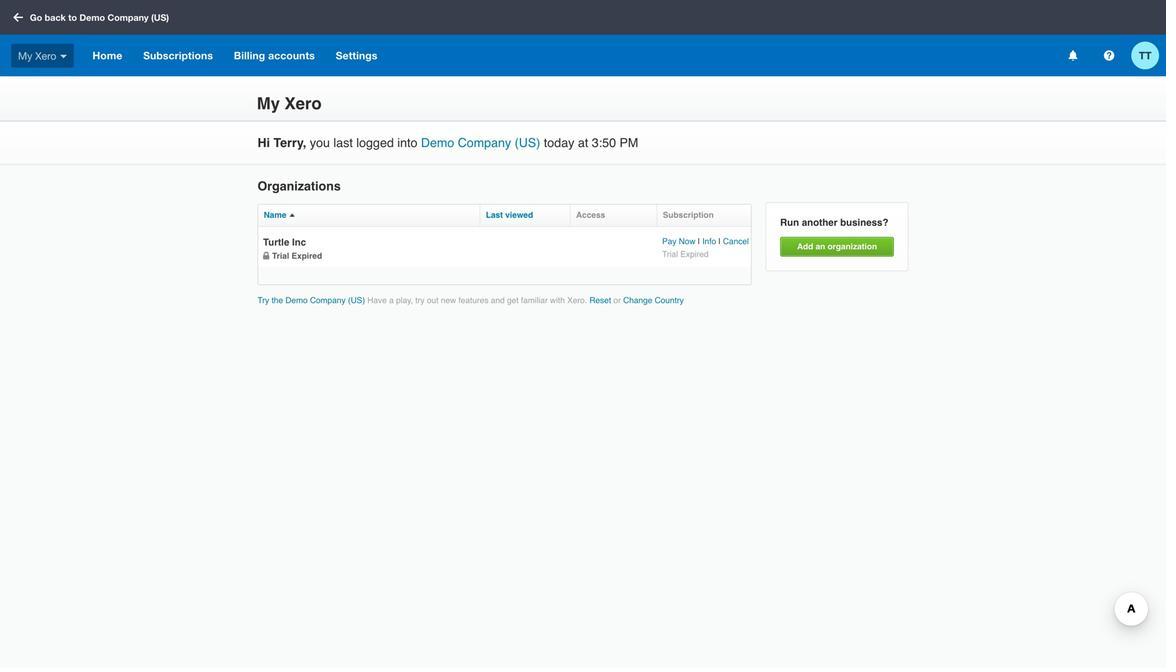 Task type: locate. For each thing, give the bounding box(es) containing it.
company
[[108, 12, 149, 23], [458, 136, 511, 150], [310, 296, 346, 306]]

hi
[[258, 136, 270, 150]]

organization
[[828, 242, 877, 252]]

(us) left today
[[515, 136, 540, 150]]

pay now | info | cancel trial expired
[[662, 237, 749, 259]]

cancel link
[[723, 237, 749, 247]]

0 vertical spatial demo
[[79, 12, 105, 23]]

accounts
[[268, 49, 315, 62]]

home link
[[82, 35, 133, 76]]

0 horizontal spatial demo
[[79, 12, 105, 23]]

add an organization link
[[780, 237, 894, 257]]

0 horizontal spatial svg image
[[1069, 50, 1078, 61]]

svg image left go
[[13, 13, 23, 22]]

1 vertical spatial company
[[458, 136, 511, 150]]

expired inside 'turtle inc trial expired'
[[292, 251, 322, 261]]

settings button
[[325, 35, 388, 76]]

expired down now
[[680, 250, 709, 259]]

1 vertical spatial (us)
[[515, 136, 540, 150]]

with
[[550, 296, 565, 306]]

2 | from the left
[[719, 237, 721, 247]]

a
[[389, 296, 394, 306]]

1 vertical spatial svg image
[[60, 55, 67, 58]]

1 svg image from the left
[[1069, 50, 1078, 61]]

1 horizontal spatial demo
[[285, 296, 308, 306]]

(us) up subscriptions
[[151, 12, 169, 23]]

my xero up terry, at left top
[[257, 94, 322, 113]]

|
[[698, 237, 700, 247], [719, 237, 721, 247]]

1 horizontal spatial svg image
[[1104, 50, 1114, 61]]

| right info
[[719, 237, 721, 247]]

0 horizontal spatial expired
[[292, 251, 322, 261]]

0 horizontal spatial (us)
[[151, 12, 169, 23]]

0 horizontal spatial my xero
[[18, 49, 56, 62]]

| left info
[[698, 237, 700, 247]]

my down go
[[18, 49, 32, 62]]

organizations
[[258, 179, 341, 193]]

xero down back
[[35, 49, 56, 62]]

1 vertical spatial my
[[257, 94, 280, 113]]

trial inside 'turtle inc trial expired'
[[272, 251, 289, 261]]

logged
[[356, 136, 394, 150]]

1 vertical spatial demo
[[421, 136, 454, 150]]

1 horizontal spatial (us)
[[348, 296, 365, 306]]

at
[[578, 136, 588, 150]]

home
[[93, 49, 122, 62]]

0 horizontal spatial xero
[[35, 49, 56, 62]]

to
[[68, 12, 77, 23]]

now
[[679, 237, 696, 247]]

last
[[333, 136, 353, 150]]

company inside banner
[[108, 12, 149, 23]]

subscription
[[663, 210, 714, 220]]

hi terry, you last logged into demo company (us) today at 3:50 pm
[[258, 136, 638, 150]]

my xero
[[18, 49, 56, 62], [257, 94, 322, 113]]

demo right to
[[79, 12, 105, 23]]

0 vertical spatial xero
[[35, 49, 56, 62]]

0 vertical spatial my xero
[[18, 49, 56, 62]]

svg image inside go back to demo company (us) link
[[13, 13, 23, 22]]

0 vertical spatial svg image
[[13, 13, 23, 22]]

info link
[[702, 237, 716, 247]]

name link
[[264, 210, 286, 220]]

try the demo company (us) have a play, try out new features and get familiar with xero. reset or change country
[[258, 296, 684, 306]]

last viewed
[[486, 210, 533, 220]]

expired
[[680, 250, 709, 259], [292, 251, 322, 261]]

1 horizontal spatial expired
[[680, 250, 709, 259]]

2 svg image from the left
[[1104, 50, 1114, 61]]

0 vertical spatial (us)
[[151, 12, 169, 23]]

svg image
[[1069, 50, 1078, 61], [1104, 50, 1114, 61]]

svg image
[[13, 13, 23, 22], [60, 55, 67, 58]]

0 horizontal spatial my
[[18, 49, 32, 62]]

expired down inc
[[292, 251, 322, 261]]

my
[[18, 49, 32, 62], [257, 94, 280, 113]]

2 vertical spatial company
[[310, 296, 346, 306]]

trial down pay at the right
[[662, 250, 678, 259]]

reset link
[[589, 296, 611, 306]]

0 horizontal spatial |
[[698, 237, 700, 247]]

into
[[397, 136, 418, 150]]

another
[[802, 217, 838, 228]]

trial down turtle
[[272, 251, 289, 261]]

add
[[797, 242, 813, 252]]

1 horizontal spatial trial
[[662, 250, 678, 259]]

today
[[544, 136, 574, 150]]

0 vertical spatial my
[[18, 49, 32, 62]]

1 vertical spatial my xero
[[257, 94, 322, 113]]

2 horizontal spatial demo
[[421, 136, 454, 150]]

the
[[272, 296, 283, 306]]

my up "hi"
[[257, 94, 280, 113]]

cancel
[[723, 237, 749, 247]]

try the demo company (us) link
[[258, 296, 367, 306]]

pay
[[662, 237, 677, 247]]

2 vertical spatial (us)
[[348, 296, 365, 306]]

my xero button
[[0, 35, 82, 76]]

access
[[576, 210, 605, 220]]

1 horizontal spatial |
[[719, 237, 721, 247]]

xero up terry, at left top
[[285, 94, 322, 113]]

demo right the
[[285, 296, 308, 306]]

familiar
[[521, 296, 548, 306]]

1 horizontal spatial company
[[310, 296, 346, 306]]

run
[[780, 217, 799, 228]]

an
[[816, 242, 825, 252]]

demo
[[79, 12, 105, 23], [421, 136, 454, 150], [285, 296, 308, 306]]

2 horizontal spatial company
[[458, 136, 511, 150]]

1 vertical spatial xero
[[285, 94, 322, 113]]

expired inside pay now | info | cancel trial expired
[[680, 250, 709, 259]]

xero
[[35, 49, 56, 62], [285, 94, 322, 113]]

0 horizontal spatial trial
[[272, 251, 289, 261]]

svg image down back
[[60, 55, 67, 58]]

(us)
[[151, 12, 169, 23], [515, 136, 540, 150], [348, 296, 365, 306]]

add an organization
[[797, 242, 877, 252]]

0 vertical spatial company
[[108, 12, 149, 23]]

0 horizontal spatial svg image
[[13, 13, 23, 22]]

demo right into
[[421, 136, 454, 150]]

(us) left have
[[348, 296, 365, 306]]

business?
[[840, 217, 889, 228]]

demo company (us) link
[[421, 136, 540, 150]]

1 horizontal spatial my
[[257, 94, 280, 113]]

trial
[[662, 250, 678, 259], [272, 251, 289, 261]]

go back to demo company (us)
[[30, 12, 169, 23]]

change
[[623, 296, 652, 306]]

or
[[614, 296, 621, 306]]

my xero down go
[[18, 49, 56, 62]]

xero inside popup button
[[35, 49, 56, 62]]

settings
[[336, 49, 377, 62]]

banner
[[0, 0, 1166, 76]]

1 horizontal spatial svg image
[[60, 55, 67, 58]]

my inside my xero popup button
[[18, 49, 32, 62]]

0 horizontal spatial company
[[108, 12, 149, 23]]

last
[[486, 210, 503, 220]]

billing accounts link
[[223, 35, 325, 76]]



Task type: vqa. For each thing, say whether or not it's contained in the screenshot.
Nelson inside the 'link'
no



Task type: describe. For each thing, give the bounding box(es) containing it.
reset
[[589, 296, 611, 306]]

run another business?
[[780, 217, 889, 228]]

name
[[264, 210, 286, 220]]

try
[[415, 296, 425, 306]]

billing
[[234, 49, 265, 62]]

features
[[458, 296, 489, 306]]

pay now link
[[662, 237, 696, 247]]

billing accounts
[[234, 49, 315, 62]]

try
[[258, 296, 269, 306]]

tt button
[[1131, 35, 1166, 76]]

you
[[310, 136, 330, 150]]

1 horizontal spatial xero
[[285, 94, 322, 113]]

inc
[[292, 237, 306, 248]]

terry,
[[273, 136, 306, 150]]

tt
[[1139, 49, 1152, 62]]

last viewed link
[[486, 210, 533, 220]]

subscriptions link
[[133, 35, 223, 76]]

pm
[[620, 136, 638, 150]]

turtle
[[263, 237, 289, 248]]

2 vertical spatial demo
[[285, 296, 308, 306]]

back
[[45, 12, 66, 23]]

trial inside pay now | info | cancel trial expired
[[662, 250, 678, 259]]

svg image inside my xero popup button
[[60, 55, 67, 58]]

country
[[655, 296, 684, 306]]

banner containing home
[[0, 0, 1166, 76]]

xero.
[[567, 296, 587, 306]]

have
[[367, 296, 387, 306]]

1 | from the left
[[698, 237, 700, 247]]

go back to demo company (us) link
[[8, 5, 177, 30]]

2 horizontal spatial (us)
[[515, 136, 540, 150]]

and
[[491, 296, 505, 306]]

my xero inside popup button
[[18, 49, 56, 62]]

out
[[427, 296, 439, 306]]

go
[[30, 12, 42, 23]]

new
[[441, 296, 456, 306]]

change country link
[[623, 296, 684, 306]]

1 horizontal spatial my xero
[[257, 94, 322, 113]]

play,
[[396, 296, 413, 306]]

turtle inc trial expired
[[263, 237, 322, 261]]

get
[[507, 296, 519, 306]]

viewed
[[505, 210, 533, 220]]

info
[[702, 237, 716, 247]]

3:50
[[592, 136, 616, 150]]

demo inside banner
[[79, 12, 105, 23]]

subscriptions
[[143, 49, 213, 62]]



